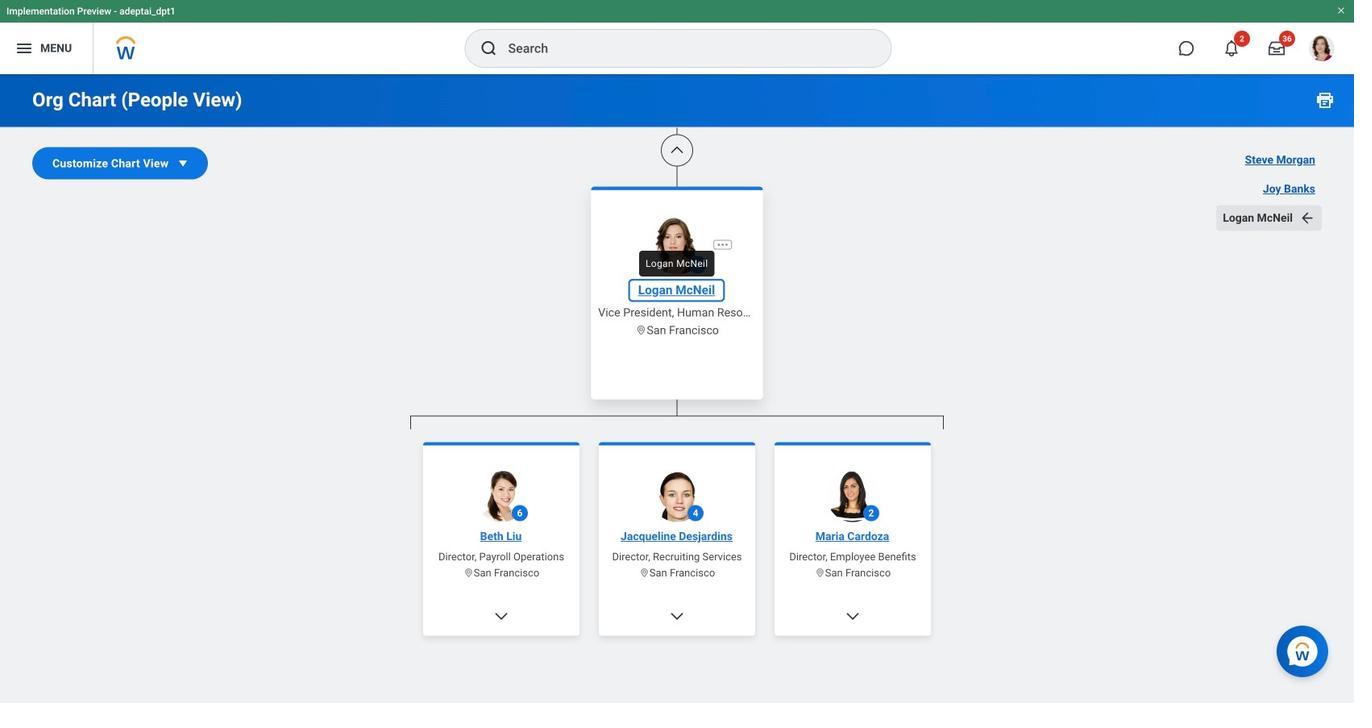 Task type: describe. For each thing, give the bounding box(es) containing it.
1 location image from the left
[[463, 568, 474, 578]]

chevron down image
[[845, 608, 861, 624]]

print org chart image
[[1316, 90, 1335, 110]]

justify image
[[15, 39, 34, 58]]

0 vertical spatial location image
[[635, 325, 647, 336]]

profile logan mcneil image
[[1309, 35, 1335, 65]]

Search Workday  search field
[[508, 31, 858, 66]]

inbox large image
[[1269, 40, 1285, 56]]



Task type: locate. For each thing, give the bounding box(es) containing it.
location image
[[635, 325, 647, 336], [639, 568, 650, 578]]

arrow left image
[[1300, 210, 1316, 226]]

1 horizontal spatial location image
[[815, 568, 825, 578]]

chevron down image for bottom location icon
[[669, 608, 685, 624]]

1 horizontal spatial chevron down image
[[669, 608, 685, 624]]

close environment banner image
[[1337, 6, 1346, 15]]

location image
[[463, 568, 474, 578], [815, 568, 825, 578]]

chevron up image
[[669, 142, 685, 158]]

search image
[[479, 39, 499, 58]]

0 horizontal spatial location image
[[463, 568, 474, 578]]

1 vertical spatial location image
[[639, 568, 650, 578]]

banner
[[0, 0, 1354, 74]]

0 horizontal spatial chevron down image
[[493, 608, 510, 624]]

tooltip
[[635, 246, 720, 281]]

2 location image from the left
[[815, 568, 825, 578]]

main content
[[0, 0, 1354, 703]]

chevron down image
[[493, 608, 510, 624], [669, 608, 685, 624]]

1 chevron down image from the left
[[493, 608, 510, 624]]

related actions image
[[716, 238, 730, 251]]

chevron down image for second location image from right
[[493, 608, 510, 624]]

logan mcneil, logan mcneil, 3 direct reports element
[[410, 429, 944, 703]]

notifications large image
[[1224, 40, 1240, 56]]

caret down image
[[175, 155, 191, 171]]

2 chevron down image from the left
[[669, 608, 685, 624]]



Task type: vqa. For each thing, say whether or not it's contained in the screenshot.
Expenses Hub element
no



